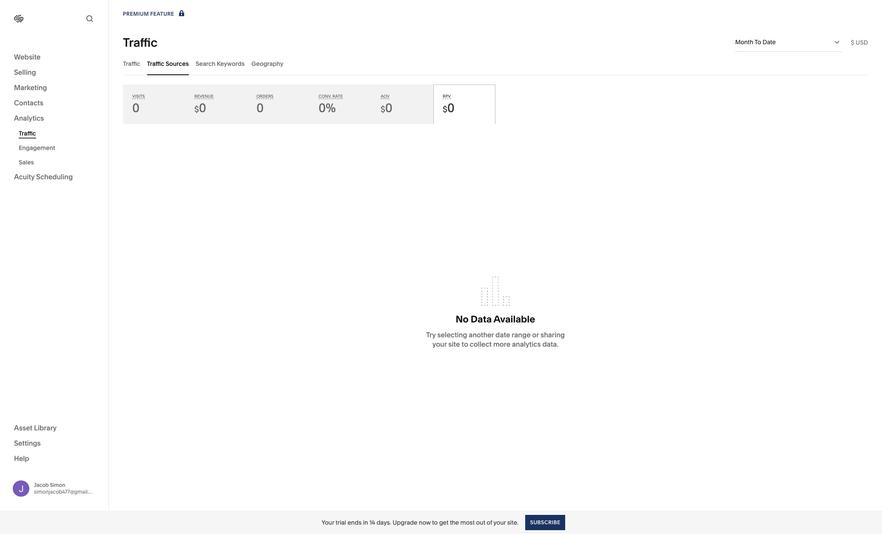 Task type: vqa. For each thing, say whether or not it's contained in the screenshot.
Help
yes



Task type: locate. For each thing, give the bounding box(es) containing it.
website link
[[14, 52, 94, 63]]

0 inside orders 0
[[257, 101, 264, 115]]

traffic down analytics
[[19, 130, 36, 137]]

0 for rpv
[[448, 101, 455, 115]]

another
[[469, 331, 494, 339]]

$ down "aov"
[[381, 105, 385, 114]]

0 vertical spatial to
[[462, 340, 468, 349]]

engagement link
[[19, 141, 99, 155]]

traffic sources
[[147, 60, 189, 67]]

1 $ 0 from the left
[[194, 101, 206, 115]]

traffic up visits
[[123, 60, 140, 67]]

conv. rate 0%
[[319, 94, 343, 115]]

2 horizontal spatial $ 0
[[443, 101, 455, 115]]

site
[[449, 340, 460, 349]]

5 0 from the left
[[448, 101, 455, 115]]

try selecting another date range or sharing your site to collect more analytics data.
[[426, 331, 565, 349]]

selling link
[[14, 68, 94, 78]]

tab list containing traffic
[[123, 52, 869, 75]]

tab list
[[123, 52, 869, 75]]

no
[[456, 314, 469, 325]]

1 horizontal spatial your
[[494, 519, 506, 527]]

to
[[755, 38, 762, 46]]

search keywords button
[[196, 52, 245, 75]]

to
[[462, 340, 468, 349], [432, 519, 438, 527]]

3 $ 0 from the left
[[443, 101, 455, 115]]

your right the of
[[494, 519, 506, 527]]

contacts link
[[14, 98, 94, 109]]

to right site
[[462, 340, 468, 349]]

$ 0 down revenue
[[194, 101, 206, 115]]

0 down visits
[[132, 101, 140, 115]]

jacob
[[34, 482, 49, 489]]

1 vertical spatial to
[[432, 519, 438, 527]]

4 0 from the left
[[385, 101, 393, 115]]

month to date
[[736, 38, 776, 46]]

1 vertical spatial your
[[494, 519, 506, 527]]

acuity
[[14, 173, 35, 181]]

1 0 from the left
[[132, 101, 140, 115]]

1 horizontal spatial $ 0
[[381, 101, 393, 115]]

0%
[[319, 101, 336, 115]]

your
[[322, 519, 334, 527]]

library
[[34, 424, 57, 433]]

ends
[[348, 519, 362, 527]]

engagement
[[19, 144, 55, 152]]

0 horizontal spatial your
[[433, 340, 447, 349]]

date
[[496, 331, 510, 339]]

your
[[433, 340, 447, 349], [494, 519, 506, 527]]

$ 0 down rpv
[[443, 101, 455, 115]]

selling
[[14, 68, 36, 77]]

more
[[494, 340, 511, 349]]

0 inside visits 0
[[132, 101, 140, 115]]

0 down orders
[[257, 101, 264, 115]]

0
[[132, 101, 140, 115], [199, 101, 206, 115], [257, 101, 264, 115], [385, 101, 393, 115], [448, 101, 455, 115]]

geography button
[[252, 52, 284, 75]]

traffic left sources
[[147, 60, 164, 67]]

0 down revenue
[[199, 101, 206, 115]]

most
[[461, 519, 475, 527]]

scheduling
[[36, 173, 73, 181]]

search keywords
[[196, 60, 245, 67]]

$ 0
[[194, 101, 206, 115], [381, 101, 393, 115], [443, 101, 455, 115]]

0 for revenue
[[199, 101, 206, 115]]

3 0 from the left
[[257, 101, 264, 115]]

visits 0
[[132, 94, 145, 115]]

date
[[763, 38, 776, 46]]

$ for aov
[[381, 105, 385, 114]]

14
[[370, 519, 375, 527]]

sharing
[[541, 331, 565, 339]]

traffic button
[[123, 52, 140, 75]]

the
[[450, 519, 459, 527]]

0 down "aov"
[[385, 101, 393, 115]]

range
[[512, 331, 531, 339]]

site.
[[508, 519, 519, 527]]

$ down revenue
[[194, 105, 199, 114]]

acuity scheduling
[[14, 173, 73, 181]]

your down the try
[[433, 340, 447, 349]]

$ 0 down "aov"
[[381, 101, 393, 115]]

data.
[[543, 340, 559, 349]]

data
[[471, 314, 492, 325]]

2 0 from the left
[[199, 101, 206, 115]]

1 horizontal spatial to
[[462, 340, 468, 349]]

$ down rpv
[[443, 105, 448, 114]]

asset library link
[[14, 424, 94, 434]]

to left get
[[432, 519, 438, 527]]

selecting
[[438, 331, 467, 339]]

0 down rpv
[[448, 101, 455, 115]]

$ 0 for rpv
[[443, 101, 455, 115]]

asset library
[[14, 424, 57, 433]]

out
[[476, 519, 486, 527]]

0 for aov
[[385, 101, 393, 115]]

$
[[851, 39, 855, 46], [194, 105, 199, 114], [381, 105, 385, 114], [443, 105, 448, 114]]

get
[[439, 519, 449, 527]]

2 $ 0 from the left
[[381, 101, 393, 115]]

traffic sources button
[[147, 52, 189, 75]]

0 horizontal spatial $ 0
[[194, 101, 206, 115]]

simonjacob477@gmail.com
[[34, 489, 100, 496]]

traffic link
[[19, 126, 99, 141]]

$ 0 for aov
[[381, 101, 393, 115]]

available
[[494, 314, 535, 325]]

0 vertical spatial your
[[433, 340, 447, 349]]

traffic inside button
[[147, 60, 164, 67]]



Task type: describe. For each thing, give the bounding box(es) containing it.
rate
[[333, 94, 343, 99]]

aov
[[381, 94, 390, 99]]

or
[[533, 331, 539, 339]]

conv.
[[319, 94, 332, 99]]

contacts
[[14, 99, 43, 107]]

subscribe
[[530, 520, 561, 526]]

geography
[[252, 60, 284, 67]]

in
[[363, 519, 368, 527]]

feature
[[150, 11, 174, 17]]

analytics link
[[14, 114, 94, 124]]

your trial ends in 14 days. upgrade now to get the most out of your site.
[[322, 519, 519, 527]]

help
[[14, 455, 29, 463]]

visits
[[132, 94, 145, 99]]

keywords
[[217, 60, 245, 67]]

orders
[[257, 94, 274, 99]]

settings link
[[14, 439, 94, 449]]

days.
[[377, 519, 391, 527]]

premium feature button
[[123, 9, 186, 19]]

try
[[426, 331, 436, 339]]

no data available
[[456, 314, 535, 325]]

search
[[196, 60, 216, 67]]

to inside the 'try selecting another date range or sharing your site to collect more analytics data.'
[[462, 340, 468, 349]]

sales link
[[19, 155, 99, 170]]

acuity scheduling link
[[14, 172, 94, 183]]

rpv
[[443, 94, 451, 99]]

asset
[[14, 424, 32, 433]]

help link
[[14, 454, 29, 464]]

usd
[[856, 39, 869, 46]]

$ left usd
[[851, 39, 855, 46]]

marketing link
[[14, 83, 94, 93]]

orders 0
[[257, 94, 274, 115]]

premium feature
[[123, 11, 174, 17]]

upgrade
[[393, 519, 418, 527]]

$ 0 for revenue
[[194, 101, 206, 115]]

simon
[[50, 482, 65, 489]]

your inside the 'try selecting another date range or sharing your site to collect more analytics data.'
[[433, 340, 447, 349]]

sources
[[166, 60, 189, 67]]

0 horizontal spatial to
[[432, 519, 438, 527]]

revenue
[[194, 94, 214, 99]]

premium
[[123, 11, 149, 17]]

marketing
[[14, 83, 47, 92]]

analytics
[[14, 114, 44, 123]]

month
[[736, 38, 754, 46]]

$ for revenue
[[194, 105, 199, 114]]

analytics
[[512, 340, 541, 349]]

month to date button
[[736, 33, 842, 51]]

settings
[[14, 439, 41, 448]]

website
[[14, 53, 41, 61]]

traffic up traffic button
[[123, 35, 158, 50]]

traffic inside 'link'
[[19, 130, 36, 137]]

subscribe button
[[526, 516, 565, 531]]

collect
[[470, 340, 492, 349]]

now
[[419, 519, 431, 527]]

sales
[[19, 159, 34, 166]]

$ usd
[[851, 39, 869, 46]]

jacob simon simonjacob477@gmail.com
[[34, 482, 100, 496]]

of
[[487, 519, 492, 527]]

trial
[[336, 519, 346, 527]]

$ for rpv
[[443, 105, 448, 114]]



